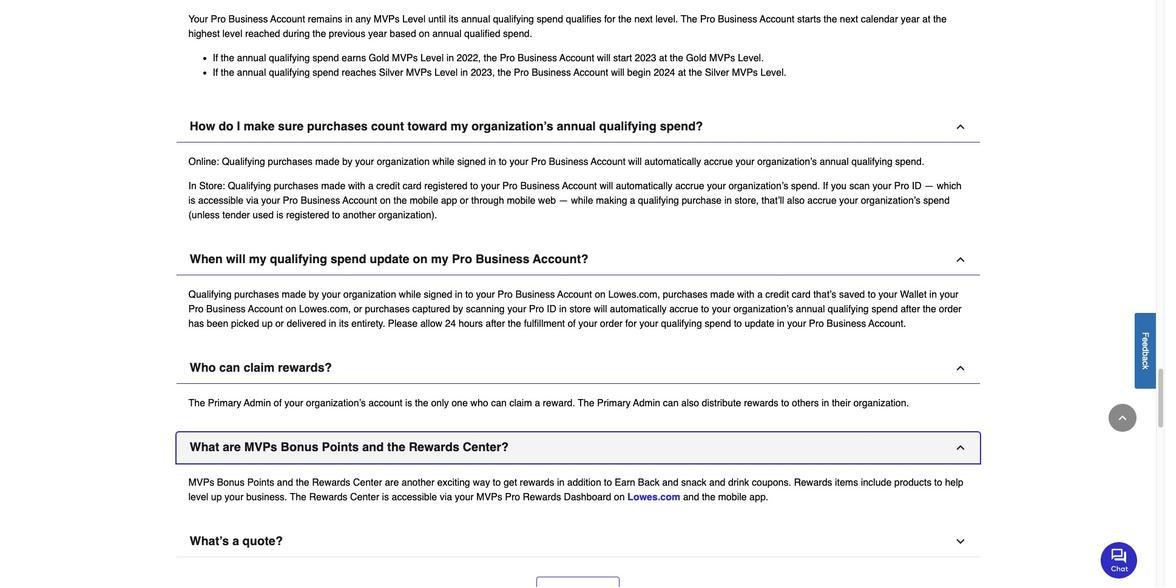 Task type: vqa. For each thing, say whether or not it's contained in the screenshot.
$5
no



Task type: describe. For each thing, give the bounding box(es) containing it.
credit inside in store: qualifying purchases made with a credit card registered to your pro business account will automatically accrue your organization's spend. if you scan your pro id — which is accessible via your pro business account on the mobile app or through mobile web — while making a qualifying purchase in store, that'll also accrue your organization's spend (unless tender used is registered to another organization).
[[376, 181, 400, 192]]

qualified
[[464, 29, 500, 40]]

who can claim rewards?
[[190, 361, 332, 375]]

0 horizontal spatial or
[[275, 319, 284, 330]]

been
[[207, 319, 228, 330]]

i
[[237, 120, 240, 134]]

24
[[445, 319, 456, 330]]

d
[[1141, 347, 1150, 352]]

chevron up image inside scroll to top element
[[1116, 412, 1129, 424]]

accrue inside qualifying purchases made by your organization while signed in to your pro business account on lowes.com, purchases made with a credit card that's saved to your wallet in your pro business account on lowes.com, or purchases captured by scanning your pro id in store will automatically accrue to your organization's annual qualifying spend after the order has been picked up or delivered in its entirety. please allow 24 hours after the fulfillment of your order for your qualifying spend to update in your pro business account.
[[669, 304, 698, 315]]

lowes.com
[[627, 492, 680, 503]]

account?
[[533, 253, 588, 267]]

1 horizontal spatial by
[[342, 157, 352, 168]]

scroll to top element
[[1109, 404, 1137, 432]]

who
[[470, 398, 488, 409]]

that'll
[[762, 196, 784, 206]]

can inside who can claim rewards? button
[[219, 361, 240, 375]]

get
[[504, 478, 517, 489]]

0 vertical spatial after
[[901, 304, 920, 315]]

chevron up image for how do i make sure purchases count toward my organization's annual qualifying spend?
[[954, 121, 966, 133]]

0 horizontal spatial —
[[559, 196, 568, 206]]

quote?
[[242, 535, 283, 549]]

0 vertical spatial if
[[213, 53, 218, 64]]

0 horizontal spatial my
[[249, 253, 266, 267]]

id inside qualifying purchases made by your organization while signed in to your pro business account on lowes.com, purchases made with a credit card that's saved to your wallet in your pro business account on lowes.com, or purchases captured by scanning your pro id in store will automatically accrue to your organization's annual qualifying spend after the order has been picked up or delivered in its entirety. please allow 24 hours after the fulfillment of your order for your qualifying spend to update in your pro business account.
[[547, 304, 556, 315]]

automatically for spend.
[[616, 181, 672, 192]]

1 vertical spatial year
[[368, 29, 387, 40]]

bonus inside button
[[281, 441, 318, 455]]

via inside in store: qualifying purchases made with a credit card registered to your pro business account will automatically accrue your organization's spend. if you scan your pro id — which is accessible via your pro business account on the mobile app or through mobile web — while making a qualifying purchase in store, that'll also accrue your organization's spend (unless tender used is registered to another organization).
[[246, 196, 259, 206]]

the inside in store: qualifying purchases made with a credit card registered to your pro business account will automatically accrue your organization's spend. if you scan your pro id — which is accessible via your pro business account on the mobile app or through mobile web — while making a qualifying purchase in store, that'll also accrue your organization's spend (unless tender used is registered to another organization).
[[393, 196, 407, 206]]

the inside your pro business account remains in any mvps level until its annual qualifying spend qualifies for the next level. the pro business account starts the next calendar year at the highest level reached during the previous year based on annual qualified spend.
[[681, 14, 697, 25]]

another inside mvps bonus points and the rewards center are another exciting way to get rewards in addition to earn back and snack and drink coupons. rewards items include products to help level up your business. the rewards center is accessible via your mvps pro rewards dashboard on
[[402, 478, 434, 489]]

center?
[[463, 441, 509, 455]]

organization inside qualifying purchases made by your organization while signed in to your pro business account on lowes.com, purchases made with a credit card that's saved to your wallet in your pro business account on lowes.com, or purchases captured by scanning your pro id in store will automatically accrue to your organization's annual qualifying spend after the order has been picked up or delivered in its entirety. please allow 24 hours after the fulfillment of your order for your qualifying spend to update in your pro business account.
[[343, 290, 396, 301]]

0 vertical spatial organization
[[377, 157, 430, 168]]

spend. inside your pro business account remains in any mvps level until its annual qualifying spend qualifies for the next level. the pro business account starts the next calendar year at the highest level reached during the previous year based on annual qualified spend.
[[503, 29, 532, 40]]

your
[[188, 14, 208, 25]]

qualifying purchases made by your organization while signed in to your pro business account on lowes.com, purchases made with a credit card that's saved to your wallet in your pro business account on lowes.com, or purchases captured by scanning your pro id in store will automatically accrue to your organization's annual qualifying spend after the order has been picked up or delivered in its entirety. please allow 24 hours after the fulfillment of your order for your qualifying spend to update in your pro business account.
[[188, 290, 962, 330]]

level inside your pro business account remains in any mvps level until its annual qualifying spend qualifies for the next level. the pro business account starts the next calendar year at the highest level reached during the previous year based on annual qualified spend.
[[222, 29, 242, 40]]

on down when will my qualifying spend update on my pro business account? button
[[595, 290, 606, 301]]

with inside qualifying purchases made by your organization while signed in to your pro business account on lowes.com, purchases made with a credit card that's saved to your wallet in your pro business account on lowes.com, or purchases captured by scanning your pro id in store will automatically accrue to your organization's annual qualifying spend after the order has been picked up or delivered in its entirety. please allow 24 hours after the fulfillment of your order for your qualifying spend to update in your pro business account.
[[737, 290, 755, 301]]

the primary admin of your organization's account is the only one who can claim a reward. the primary admin can also distribute rewards to others in their organization.
[[188, 398, 909, 409]]

how do i make sure purchases count toward my organization's annual qualifying spend? button
[[176, 112, 980, 143]]

1 horizontal spatial signed
[[457, 157, 486, 168]]

card inside qualifying purchases made by your organization while signed in to your pro business account on lowes.com, purchases made with a credit card that's saved to your wallet in your pro business account on lowes.com, or purchases captured by scanning your pro id in store will automatically accrue to your organization's annual qualifying spend after the order has been picked up or delivered in its entirety. please allow 24 hours after the fulfillment of your order for your qualifying spend to update in your pro business account.
[[792, 290, 811, 301]]

highest
[[188, 29, 220, 40]]

qualifying inside in store: qualifying purchases made with a credit card registered to your pro business account will automatically accrue your organization's spend. if you scan your pro id — which is accessible via your pro business account on the mobile app or through mobile web — while making a qualifying purchase in store, that'll also accrue your organization's spend (unless tender used is registered to another organization).
[[228, 181, 271, 192]]

accessible inside in store: qualifying purchases made with a credit card registered to your pro business account will automatically accrue your organization's spend. if you scan your pro id — which is accessible via your pro business account on the mobile app or through mobile web — while making a qualifying purchase in store, that'll also accrue your organization's spend (unless tender used is registered to another organization).
[[198, 196, 243, 206]]

one
[[452, 398, 468, 409]]

1 horizontal spatial rewards
[[744, 398, 778, 409]]

in store: qualifying purchases made with a credit card registered to your pro business account will automatically accrue your organization's spend. if you scan your pro id — which is accessible via your pro business account on the mobile app or through mobile web — while making a qualifying purchase in store, that'll also accrue your organization's spend (unless tender used is registered to another organization).
[[188, 181, 962, 221]]

1 horizontal spatial claim
[[509, 398, 532, 409]]

0 horizontal spatial by
[[309, 290, 319, 301]]

during
[[283, 29, 310, 40]]

toward
[[407, 120, 447, 134]]

1 horizontal spatial can
[[491, 398, 507, 409]]

b
[[1141, 351, 1150, 356]]

up inside mvps bonus points and the rewards center are another exciting way to get rewards in addition to earn back and snack and drink coupons. rewards items include products to help level up your business. the rewards center is accessible via your mvps pro rewards dashboard on
[[211, 492, 222, 503]]

remains
[[308, 14, 342, 25]]

rewards?
[[278, 361, 332, 375]]

account
[[368, 398, 402, 409]]

2 vertical spatial level
[[434, 68, 458, 78]]

online:
[[188, 157, 219, 168]]

while inside qualifying purchases made by your organization while signed in to your pro business account on lowes.com, purchases made with a credit card that's saved to your wallet in your pro business account on lowes.com, or purchases captured by scanning your pro id in store will automatically accrue to your organization's annual qualifying spend after the order has been picked up or delivered in its entirety. please allow 24 hours after the fulfillment of your order for your qualifying spend to update in your pro business account.
[[399, 290, 421, 301]]

level for until
[[402, 14, 426, 25]]

begin
[[627, 68, 651, 78]]

what's a quote?
[[190, 535, 283, 549]]

when will my qualifying spend update on my pro business account?
[[190, 253, 588, 267]]

start
[[613, 53, 632, 64]]

how
[[190, 120, 215, 134]]

level.
[[655, 14, 678, 25]]

you
[[831, 181, 847, 192]]

starts
[[797, 14, 821, 25]]

0 horizontal spatial registered
[[286, 210, 329, 221]]

on inside button
[[413, 253, 428, 267]]

count
[[371, 120, 404, 134]]

2 horizontal spatial by
[[453, 304, 463, 315]]

0 horizontal spatial lowes.com,
[[299, 304, 351, 315]]

signed inside qualifying purchases made by your organization while signed in to your pro business account on lowes.com, purchases made with a credit card that's saved to your wallet in your pro business account on lowes.com, or purchases captured by scanning your pro id in store will automatically accrue to your organization's annual qualifying spend after the order has been picked up or delivered in its entirety. please allow 24 hours after the fulfillment of your order for your qualifying spend to update in your pro business account.
[[424, 290, 452, 301]]

based
[[390, 29, 416, 40]]

what's a quote? button
[[176, 527, 980, 558]]

spend?
[[660, 120, 703, 134]]

points inside mvps bonus points and the rewards center are another exciting way to get rewards in addition to earn back and snack and drink coupons. rewards items include products to help level up your business. the rewards center is accessible via your mvps pro rewards dashboard on
[[247, 478, 274, 489]]

spend inside your pro business account remains in any mvps level until its annual qualifying spend qualifies for the next level. the pro business account starts the next calendar year at the highest level reached during the previous year based on annual qualified spend.
[[537, 14, 563, 25]]

chat invite button image
[[1101, 542, 1138, 579]]

business inside button
[[476, 253, 529, 267]]

hours
[[459, 319, 483, 330]]

web
[[538, 196, 556, 206]]

annual inside qualifying purchases made by your organization while signed in to your pro business account on lowes.com, purchases made with a credit card that's saved to your wallet in your pro business account on lowes.com, or purchases captured by scanning your pro id in store will automatically accrue to your organization's annual qualifying spend after the order has been picked up or delivered in its entirety. please allow 24 hours after the fulfillment of your order for your qualifying spend to update in your pro business account.
[[796, 304, 825, 315]]

do
[[219, 120, 233, 134]]

1 gold from the left
[[369, 53, 389, 64]]

in
[[188, 181, 197, 192]]

update inside button
[[370, 253, 409, 267]]

qualifies
[[566, 14, 601, 25]]

reaches
[[342, 68, 376, 78]]

another inside in store: qualifying purchases made with a credit card registered to your pro business account will automatically accrue your organization's spend. if you scan your pro id — which is accessible via your pro business account on the mobile app or through mobile web — while making a qualifying purchase in store, that'll also accrue your organization's spend (unless tender used is registered to another organization).
[[343, 210, 376, 221]]

sure
[[278, 120, 304, 134]]

purchase
[[682, 196, 722, 206]]

credit inside qualifying purchases made by your organization while signed in to your pro business account on lowes.com, purchases made with a credit card that's saved to your wallet in your pro business account on lowes.com, or purchases captured by scanning your pro id in store will automatically accrue to your organization's annual qualifying spend after the order has been picked up or delivered in its entirety. please allow 24 hours after the fulfillment of your order for your qualifying spend to update in your pro business account.
[[765, 290, 789, 301]]

a inside qualifying purchases made by your organization while signed in to your pro business account on lowes.com, purchases made with a credit card that's saved to your wallet in your pro business account on lowes.com, or purchases captured by scanning your pro id in store will automatically accrue to your organization's annual qualifying spend after the order has been picked up or delivered in its entirety. please allow 24 hours after the fulfillment of your order for your qualifying spend to update in your pro business account.
[[757, 290, 763, 301]]

items
[[835, 478, 858, 489]]

spend inside in store: qualifying purchases made with a credit card registered to your pro business account will automatically accrue your organization's spend. if you scan your pro id — which is accessible via your pro business account on the mobile app or through mobile web — while making a qualifying purchase in store, that'll also accrue your organization's spend (unless tender used is registered to another organization).
[[923, 196, 950, 206]]

scan
[[849, 181, 870, 192]]

1 horizontal spatial at
[[678, 68, 686, 78]]

when
[[190, 253, 223, 267]]

of inside qualifying purchases made by your organization while signed in to your pro business account on lowes.com, purchases made with a credit card that's saved to your wallet in your pro business account on lowes.com, or purchases captured by scanning your pro id in store will automatically accrue to your organization's annual qualifying spend after the order has been picked up or delivered in its entirety. please allow 24 hours after the fulfillment of your order for your qualifying spend to update in your pro business account.
[[568, 319, 576, 330]]

addition
[[567, 478, 601, 489]]

allow
[[420, 319, 442, 330]]

1 vertical spatial after
[[486, 319, 505, 330]]

id inside in store: qualifying purchases made with a credit card registered to your pro business account will automatically accrue your organization's spend. if you scan your pro id — which is accessible via your pro business account on the mobile app or through mobile web — while making a qualifying purchase in store, that'll also accrue your organization's spend (unless tender used is registered to another organization).
[[912, 181, 922, 192]]

2 horizontal spatial can
[[663, 398, 679, 409]]

1 admin from the left
[[244, 398, 271, 409]]

2023,
[[471, 68, 495, 78]]

1 horizontal spatial my
[[431, 253, 449, 267]]

distribute
[[702, 398, 741, 409]]

1 next from the left
[[634, 14, 653, 25]]

store:
[[199, 181, 225, 192]]

on inside mvps bonus points and the rewards center are another exciting way to get rewards in addition to earn back and snack and drink coupons. rewards items include products to help level up your business. the rewards center is accessible via your mvps pro rewards dashboard on
[[614, 492, 625, 503]]

which
[[937, 181, 962, 192]]

1 vertical spatial center
[[350, 492, 379, 503]]

k
[[1141, 365, 1150, 369]]

help
[[945, 478, 963, 489]]

points inside button
[[322, 441, 359, 455]]

card inside in store: qualifying purchases made with a credit card registered to your pro business account will automatically accrue your organization's spend. if you scan your pro id — which is accessible via your pro business account on the mobile app or through mobile web — while making a qualifying purchase in store, that'll also accrue your organization's spend (unless tender used is registered to another organization).
[[403, 181, 422, 192]]

business.
[[246, 492, 287, 503]]

who
[[190, 361, 216, 375]]

spend. inside in store: qualifying purchases made with a credit card registered to your pro business account will automatically accrue your organization's spend. if you scan your pro id — which is accessible via your pro business account on the mobile app or through mobile web — while making a qualifying purchase in store, that'll also accrue your organization's spend (unless tender used is registered to another organization).
[[791, 181, 820, 192]]

annual inside button
[[557, 120, 596, 134]]

0 vertical spatial center
[[353, 478, 382, 489]]

will inside qualifying purchases made by your organization while signed in to your pro business account on lowes.com, purchases made with a credit card that's saved to your wallet in your pro business account on lowes.com, or purchases captured by scanning your pro id in store will automatically accrue to your organization's annual qualifying spend after the order has been picked up or delivered in its entirety. please allow 24 hours after the fulfillment of your order for your qualifying spend to update in your pro business account.
[[594, 304, 607, 315]]

level for in
[[420, 53, 444, 64]]

earns
[[342, 53, 366, 64]]

1 horizontal spatial or
[[354, 304, 362, 315]]

1 vertical spatial if
[[213, 68, 218, 78]]

will inside in store: qualifying purchases made with a credit card registered to your pro business account will automatically accrue your organization's spend. if you scan your pro id — which is accessible via your pro business account on the mobile app or through mobile web — while making a qualifying purchase in store, that'll also accrue your organization's spend (unless tender used is registered to another organization).
[[600, 181, 613, 192]]

earn
[[615, 478, 635, 489]]

0 vertical spatial lowes.com,
[[608, 290, 660, 301]]

include
[[861, 478, 892, 489]]

making
[[596, 196, 627, 206]]

2 gold from the left
[[686, 53, 707, 64]]

2 next from the left
[[840, 14, 858, 25]]

in inside your pro business account remains in any mvps level until its annual qualifying spend qualifies for the next level. the pro business account starts the next calendar year at the highest level reached during the previous year based on annual qualified spend.
[[345, 14, 353, 25]]

0 vertical spatial order
[[939, 304, 962, 315]]

if the annual qualifying spend earns gold mvps level in 2022, the pro business account will start 2023 at the gold mvps level. if the annual qualifying spend reaches silver mvps level in 2023, the pro business account will begin 2024 at the silver mvps level.
[[213, 53, 786, 78]]

on inside in store: qualifying purchases made with a credit card registered to your pro business account will automatically accrue your organization's spend. if you scan your pro id — which is accessible via your pro business account on the mobile app or through mobile web — while making a qualifying purchase in store, that'll also accrue your organization's spend (unless tender used is registered to another organization).
[[380, 196, 391, 206]]

2 admin from the left
[[633, 398, 660, 409]]

f e e d b a c k button
[[1135, 313, 1156, 389]]

entirety.
[[351, 319, 385, 330]]

0 vertical spatial while
[[432, 157, 454, 168]]

qualifying inside when will my qualifying spend update on my pro business account? button
[[270, 253, 327, 267]]

has
[[188, 319, 204, 330]]

organization).
[[378, 210, 437, 221]]

scanning
[[466, 304, 505, 315]]

2 horizontal spatial mobile
[[718, 492, 747, 503]]

calendar
[[861, 14, 898, 25]]

0 vertical spatial level.
[[738, 53, 764, 64]]

organization's inside qualifying purchases made by your organization while signed in to your pro business account on lowes.com, purchases made with a credit card that's saved to your wallet in your pro business account on lowes.com, or purchases captured by scanning your pro id in store will automatically accrue to your organization's annual qualifying spend after the order has been picked up or delivered in its entirety. please allow 24 hours after the fulfillment of your order for your qualifying spend to update in your pro business account.
[[733, 304, 793, 315]]

or inside in store: qualifying purchases made with a credit card registered to your pro business account will automatically accrue your organization's spend. if you scan your pro id — which is accessible via your pro business account on the mobile app or through mobile web — while making a qualifying purchase in store, that'll also accrue your organization's spend (unless tender used is registered to another organization).
[[460, 196, 468, 206]]

bonus inside mvps bonus points and the rewards center are another exciting way to get rewards in addition to earn back and snack and drink coupons. rewards items include products to help level up your business. the rewards center is accessible via your mvps pro rewards dashboard on
[[217, 478, 245, 489]]



Task type: locate. For each thing, give the bounding box(es) containing it.
app.
[[749, 492, 768, 503]]

in inside mvps bonus points and the rewards center are another exciting way to get rewards in addition to earn back and snack and drink coupons. rewards items include products to help level up your business. the rewards center is accessible via your mvps pro rewards dashboard on
[[557, 478, 565, 489]]

on up delivered
[[286, 304, 296, 315]]

previous
[[329, 29, 365, 40]]

1 horizontal spatial with
[[737, 290, 755, 301]]

0 horizontal spatial up
[[211, 492, 222, 503]]

for inside qualifying purchases made by your organization while signed in to your pro business account on lowes.com, purchases made with a credit card that's saved to your wallet in your pro business account on lowes.com, or purchases captured by scanning your pro id in store will automatically accrue to your organization's annual qualifying spend after the order has been picked up or delivered in its entirety. please allow 24 hours after the fulfillment of your order for your qualifying spend to update in your pro business account.
[[625, 319, 637, 330]]

2023
[[635, 53, 656, 64]]

0 horizontal spatial next
[[634, 14, 653, 25]]

account.
[[868, 319, 906, 330]]

next left calendar
[[840, 14, 858, 25]]

automatically inside in store: qualifying purchases made with a credit card registered to your pro business account will automatically accrue your organization's spend. if you scan your pro id — which is accessible via your pro business account on the mobile app or through mobile web — while making a qualifying purchase in store, that'll also accrue your organization's spend (unless tender used is registered to another organization).
[[616, 181, 672, 192]]

silver right the 2024
[[705, 68, 729, 78]]

1 horizontal spatial bonus
[[281, 441, 318, 455]]

captured
[[412, 304, 450, 315]]

how do i make sure purchases count toward my organization's annual qualifying spend?
[[190, 120, 703, 134]]

0 vertical spatial points
[[322, 441, 359, 455]]

will inside when will my qualifying spend update on my pro business account? button
[[226, 253, 246, 267]]

in
[[345, 14, 353, 25], [446, 53, 454, 64], [460, 68, 468, 78], [488, 157, 496, 168], [724, 196, 732, 206], [455, 290, 463, 301], [929, 290, 937, 301], [559, 304, 567, 315], [329, 319, 336, 330], [777, 319, 785, 330], [822, 398, 829, 409], [557, 478, 565, 489]]

f e e d b a c k
[[1141, 332, 1150, 369]]

chevron up image
[[954, 121, 966, 133], [954, 254, 966, 266]]

1 horizontal spatial silver
[[705, 68, 729, 78]]

1 primary from the left
[[208, 398, 241, 409]]

while
[[432, 157, 454, 168], [571, 196, 593, 206], [399, 290, 421, 301]]

level up "based"
[[402, 14, 426, 25]]

0 horizontal spatial at
[[659, 53, 667, 64]]

registered up app
[[424, 181, 467, 192]]

automatically down "spend?"
[[644, 157, 701, 168]]

its right until
[[449, 14, 458, 25]]

2 horizontal spatial my
[[451, 120, 468, 134]]

automatically inside qualifying purchases made by your organization while signed in to your pro business account on lowes.com, purchases made with a credit card that's saved to your wallet in your pro business account on lowes.com, or purchases captured by scanning your pro id in store will automatically accrue to your organization's annual qualifying spend after the order has been picked up or delivered in its entirety. please allow 24 hours after the fulfillment of your order for your qualifying spend to update in your pro business account.
[[610, 304, 667, 315]]

their
[[832, 398, 851, 409]]

and down account
[[362, 441, 384, 455]]

automatically up "making" on the right
[[616, 181, 672, 192]]

the right reward.
[[578, 398, 594, 409]]

level up what's
[[188, 492, 208, 503]]

is
[[188, 196, 195, 206], [276, 210, 283, 221], [405, 398, 412, 409], [382, 492, 389, 503]]

gold up reaches
[[369, 53, 389, 64]]

1 vertical spatial or
[[354, 304, 362, 315]]

1 vertical spatial also
[[681, 398, 699, 409]]

bonus down what
[[217, 478, 245, 489]]

on down earn
[[614, 492, 625, 503]]

coupons.
[[752, 478, 791, 489]]

1 vertical spatial —
[[559, 196, 568, 206]]

1 vertical spatial while
[[571, 196, 593, 206]]

rewards right distribute
[[744, 398, 778, 409]]

level
[[402, 14, 426, 25], [420, 53, 444, 64], [434, 68, 458, 78]]

2 horizontal spatial spend.
[[895, 157, 924, 168]]

way
[[473, 478, 490, 489]]

at right calendar
[[922, 14, 930, 25]]

1 vertical spatial via
[[440, 492, 452, 503]]

2 horizontal spatial or
[[460, 196, 468, 206]]

purchases
[[307, 120, 368, 134], [268, 157, 313, 168], [274, 181, 318, 192], [234, 290, 279, 301], [663, 290, 708, 301], [365, 304, 410, 315]]

0 horizontal spatial can
[[219, 361, 240, 375]]

claim inside button
[[244, 361, 275, 375]]

0 vertical spatial also
[[787, 196, 805, 206]]

at up the 2024
[[659, 53, 667, 64]]

qualifying up tender
[[228, 181, 271, 192]]

the inside mvps bonus points and the rewards center are another exciting way to get rewards in addition to earn back and snack and drink coupons. rewards items include products to help level up your business. the rewards center is accessible via your mvps pro rewards dashboard on
[[296, 478, 309, 489]]

f
[[1141, 332, 1150, 337]]

and down snack
[[683, 492, 699, 503]]

the inside mvps bonus points and the rewards center are another exciting way to get rewards in addition to earn back and snack and drink coupons. rewards items include products to help level up your business. the rewards center is accessible via your mvps pro rewards dashboard on
[[290, 492, 306, 503]]

another
[[343, 210, 376, 221], [402, 478, 434, 489]]

drink
[[728, 478, 749, 489]]

or up entirety.
[[354, 304, 362, 315]]

also
[[787, 196, 805, 206], [681, 398, 699, 409]]

1 vertical spatial organization
[[343, 290, 396, 301]]

accrue
[[704, 157, 733, 168], [675, 181, 704, 192], [807, 196, 837, 206], [669, 304, 698, 315]]

mvps inside button
[[244, 441, 277, 455]]

the right level.
[[681, 14, 697, 25]]

on inside your pro business account remains in any mvps level until its annual qualifying spend qualifies for the next level. the pro business account starts the next calendar year at the highest level reached during the previous year based on annual qualified spend.
[[419, 29, 430, 40]]

0 vertical spatial rewards
[[744, 398, 778, 409]]

or
[[460, 196, 468, 206], [354, 304, 362, 315], [275, 319, 284, 330]]

0 horizontal spatial another
[[343, 210, 376, 221]]

update inside qualifying purchases made by your organization while signed in to your pro business account on lowes.com, purchases made with a credit card that's saved to your wallet in your pro business account on lowes.com, or purchases captured by scanning your pro id in store will automatically accrue to your organization's annual qualifying spend after the order has been picked up or delivered in its entirety. please allow 24 hours after the fulfillment of your order for your qualifying spend to update in your pro business account.
[[745, 319, 774, 330]]

c
[[1141, 361, 1150, 365]]

its inside your pro business account remains in any mvps level until its annual qualifying spend qualifies for the next level. the pro business account starts the next calendar year at the highest level reached during the previous year based on annual qualified spend.
[[449, 14, 458, 25]]

id
[[912, 181, 922, 192], [547, 304, 556, 315]]

accessible
[[198, 196, 243, 206], [392, 492, 437, 503]]

primary down who
[[208, 398, 241, 409]]

purchases inside in store: qualifying purchases made with a credit card registered to your pro business account will automatically accrue your organization's spend. if you scan your pro id — which is accessible via your pro business account on the mobile app or through mobile web — while making a qualifying purchase in store, that'll also accrue your organization's spend (unless tender used is registered to another organization).
[[274, 181, 318, 192]]

0 horizontal spatial while
[[399, 290, 421, 301]]

qualifying inside in store: qualifying purchases made with a credit card registered to your pro business account will automatically accrue your organization's spend. if you scan your pro id — which is accessible via your pro business account on the mobile app or through mobile web — while making a qualifying purchase in store, that'll also accrue your organization's spend (unless tender used is registered to another organization).
[[638, 196, 679, 206]]

via
[[246, 196, 259, 206], [440, 492, 452, 503]]

id left which at top
[[912, 181, 922, 192]]

2024
[[654, 68, 675, 78]]

1 vertical spatial credit
[[765, 290, 789, 301]]

1 vertical spatial for
[[625, 319, 637, 330]]

are inside mvps bonus points and the rewards center are another exciting way to get rewards in addition to earn back and snack and drink coupons. rewards items include products to help level up your business. the rewards center is accessible via your mvps pro rewards dashboard on
[[385, 478, 399, 489]]

2 vertical spatial if
[[823, 181, 828, 192]]

while up captured
[[399, 290, 421, 301]]

automatically
[[644, 157, 701, 168], [616, 181, 672, 192], [610, 304, 667, 315]]

qualifying up been in the bottom of the page
[[188, 290, 232, 301]]

1 horizontal spatial points
[[322, 441, 359, 455]]

1 horizontal spatial its
[[449, 14, 458, 25]]

1 horizontal spatial lowes.com,
[[608, 290, 660, 301]]

chevron up image for what are mvps bonus points and the rewards center?
[[954, 442, 966, 454]]

exciting
[[437, 478, 470, 489]]

mvps inside your pro business account remains in any mvps level until its annual qualifying spend qualifies for the next level. the pro business account starts the next calendar year at the highest level reached during the previous year based on annual qualified spend.
[[374, 14, 400, 25]]

its inside qualifying purchases made by your organization while signed in to your pro business account on lowes.com, purchases made with a credit card that's saved to your wallet in your pro business account on lowes.com, or purchases captured by scanning your pro id in store will automatically accrue to your organization's annual qualifying spend after the order has been picked up or delivered in its entirety. please allow 24 hours after the fulfillment of your order for your qualifying spend to update in your pro business account.
[[339, 319, 349, 330]]

saved
[[839, 290, 865, 301]]

2 vertical spatial while
[[399, 290, 421, 301]]

please
[[388, 319, 418, 330]]

1 horizontal spatial spend.
[[791, 181, 820, 192]]

chevron down image
[[954, 536, 966, 548]]

pro
[[211, 14, 226, 25], [700, 14, 715, 25], [500, 53, 515, 64], [514, 68, 529, 78], [531, 157, 546, 168], [502, 181, 518, 192], [894, 181, 909, 192], [283, 196, 298, 206], [452, 253, 472, 267], [498, 290, 513, 301], [188, 304, 204, 315], [529, 304, 544, 315], [809, 319, 824, 330], [505, 492, 520, 503]]

also left distribute
[[681, 398, 699, 409]]

0 horizontal spatial spend.
[[503, 29, 532, 40]]

organization's inside button
[[472, 120, 553, 134]]

1 vertical spatial qualifying
[[228, 181, 271, 192]]

1 chevron up image from the top
[[954, 121, 966, 133]]

after down wallet
[[901, 304, 920, 315]]

credit up organization).
[[376, 181, 400, 192]]

organization up entirety.
[[343, 290, 396, 301]]

claim left reward.
[[509, 398, 532, 409]]

rewards
[[744, 398, 778, 409], [520, 478, 554, 489]]

qualifying inside qualifying purchases made by your organization while signed in to your pro business account on lowes.com, purchases made with a credit card that's saved to your wallet in your pro business account on lowes.com, or purchases captured by scanning your pro id in store will automatically accrue to your organization's annual qualifying spend after the order has been picked up or delivered in its entirety. please allow 24 hours after the fulfillment of your order for your qualifying spend to update in your pro business account.
[[188, 290, 232, 301]]

0 horizontal spatial with
[[348, 181, 365, 192]]

my right the toward
[[451, 120, 468, 134]]

1 horizontal spatial card
[[792, 290, 811, 301]]

your pro business account remains in any mvps level until its annual qualifying spend qualifies for the next level. the pro business account starts the next calendar year at the highest level reached during the previous year based on annual qualified spend.
[[188, 14, 947, 40]]

automatically for annual
[[644, 157, 701, 168]]

next left level.
[[634, 14, 653, 25]]

another left organization).
[[343, 210, 376, 221]]

2 chevron up image from the top
[[954, 254, 966, 266]]

1 vertical spatial with
[[737, 290, 755, 301]]

lowes.com and the mobile app.
[[627, 492, 768, 503]]

by
[[342, 157, 352, 168], [309, 290, 319, 301], [453, 304, 463, 315]]

while inside in store: qualifying purchases made with a credit card registered to your pro business account will automatically accrue your organization's spend. if you scan your pro id — which is accessible via your pro business account on the mobile app or through mobile web — while making a qualifying purchase in store, that'll also accrue your organization's spend (unless tender used is registered to another organization).
[[571, 196, 593, 206]]

1 horizontal spatial for
[[625, 319, 637, 330]]

0 horizontal spatial order
[[600, 319, 623, 330]]

until
[[428, 14, 446, 25]]

year right calendar
[[901, 14, 920, 25]]

while left "making" on the right
[[571, 196, 593, 206]]

0 horizontal spatial signed
[[424, 290, 452, 301]]

pro inside button
[[452, 253, 472, 267]]

1 vertical spatial card
[[792, 290, 811, 301]]

e up d
[[1141, 337, 1150, 342]]

1 horizontal spatial up
[[262, 319, 273, 330]]

— left which at top
[[924, 181, 934, 192]]

0 vertical spatial spend.
[[503, 29, 532, 40]]

on down until
[[419, 29, 430, 40]]

made inside in store: qualifying purchases made with a credit card registered to your pro business account will automatically accrue your organization's spend. if you scan your pro id — which is accessible via your pro business account on the mobile app or through mobile web — while making a qualifying purchase in store, that'll also accrue your organization's spend (unless tender used is registered to another organization).
[[321, 181, 345, 192]]

automatically right store
[[610, 304, 667, 315]]

chevron up image inside who can claim rewards? button
[[954, 362, 966, 375]]

what are mvps bonus points and the rewards center? button
[[176, 433, 980, 464]]

1 horizontal spatial accessible
[[392, 492, 437, 503]]

or left delivered
[[275, 319, 284, 330]]

rewards right get
[[520, 478, 554, 489]]

also inside in store: qualifying purchases made with a credit card registered to your pro business account will automatically accrue your organization's spend. if you scan your pro id — which is accessible via your pro business account on the mobile app or through mobile web — while making a qualifying purchase in store, that'll also accrue your organization's spend (unless tender used is registered to another organization).
[[787, 196, 805, 206]]

with inside in store: qualifying purchases made with a credit card registered to your pro business account will automatically accrue your organization's spend. if you scan your pro id — which is accessible via your pro business account on the mobile app or through mobile web — while making a qualifying purchase in store, that'll also accrue your organization's spend (unless tender used is registered to another organization).
[[348, 181, 365, 192]]

dashboard
[[564, 492, 611, 503]]

and up business.
[[277, 478, 293, 489]]

mobile
[[410, 196, 438, 206], [507, 196, 535, 206], [718, 492, 747, 503]]

2 vertical spatial qualifying
[[188, 290, 232, 301]]

1 horizontal spatial while
[[432, 157, 454, 168]]

via inside mvps bonus points and the rewards center are another exciting way to get rewards in addition to earn back and snack and drink coupons. rewards items include products to help level up your business. the rewards center is accessible via your mvps pro rewards dashboard on
[[440, 492, 452, 503]]

products
[[894, 478, 932, 489]]

claim
[[244, 361, 275, 375], [509, 398, 532, 409]]

0 vertical spatial —
[[924, 181, 934, 192]]

wallet
[[900, 290, 927, 301]]

gold right 2023
[[686, 53, 707, 64]]

store,
[[735, 196, 759, 206]]

the right business.
[[290, 492, 306, 503]]

points
[[322, 441, 359, 455], [247, 478, 274, 489]]

1 horizontal spatial order
[[939, 304, 962, 315]]

qualifying down i
[[222, 157, 265, 168]]

via up used
[[246, 196, 259, 206]]

1 silver from the left
[[379, 68, 403, 78]]

0 horizontal spatial update
[[370, 253, 409, 267]]

another left 'exciting'
[[402, 478, 434, 489]]

what are mvps bonus points and the rewards center?
[[190, 441, 509, 455]]

0 vertical spatial card
[[403, 181, 422, 192]]

if inside in store: qualifying purchases made with a credit card registered to your pro business account will automatically accrue your organization's spend. if you scan your pro id — which is accessible via your pro business account on the mobile app or through mobile web — while making a qualifying purchase in store, that'll also accrue your organization's spend (unless tender used is registered to another organization).
[[823, 181, 828, 192]]

e up the b
[[1141, 342, 1150, 347]]

registered right used
[[286, 210, 329, 221]]

snack
[[681, 478, 706, 489]]

2 vertical spatial at
[[678, 68, 686, 78]]

credit left that's
[[765, 290, 789, 301]]

1 vertical spatial id
[[547, 304, 556, 315]]

— right the web
[[559, 196, 568, 206]]

1 vertical spatial at
[[659, 53, 667, 64]]

are right what
[[223, 441, 241, 455]]

1 horizontal spatial level
[[222, 29, 242, 40]]

delivered
[[287, 319, 326, 330]]

level right the highest
[[222, 29, 242, 40]]

at inside your pro business account remains in any mvps level until its annual qualifying spend qualifies for the next level. the pro business account starts the next calendar year at the highest level reached during the previous year based on annual qualified spend.
[[922, 14, 930, 25]]

card up organization).
[[403, 181, 422, 192]]

0 vertical spatial year
[[901, 14, 920, 25]]

while down how do i make sure purchases count toward my organization's annual qualifying spend? at the top
[[432, 157, 454, 168]]

the down who
[[188, 398, 205, 409]]

1 vertical spatial up
[[211, 492, 222, 503]]

0 vertical spatial its
[[449, 14, 458, 25]]

chevron up image for who can claim rewards?
[[954, 362, 966, 375]]

1 horizontal spatial mobile
[[507, 196, 535, 206]]

fulfillment
[[524, 319, 565, 330]]

0 vertical spatial or
[[460, 196, 468, 206]]

chevron up image inside the how do i make sure purchases count toward my organization's annual qualifying spend? button
[[954, 121, 966, 133]]

signed up captured
[[424, 290, 452, 301]]

year down any
[[368, 29, 387, 40]]

tender
[[222, 210, 250, 221]]

0 vertical spatial update
[[370, 253, 409, 267]]

0 vertical spatial at
[[922, 14, 930, 25]]

up inside qualifying purchases made by your organization while signed in to your pro business account on lowes.com, purchases made with a credit card that's saved to your wallet in your pro business account on lowes.com, or purchases captured by scanning your pro id in store will automatically accrue to your organization's annual qualifying spend after the order has been picked up or delivered in its entirety. please allow 24 hours after the fulfillment of your order for your qualifying spend to update in your pro business account.
[[262, 319, 273, 330]]

admin
[[244, 398, 271, 409], [633, 398, 660, 409]]

1 vertical spatial are
[[385, 478, 399, 489]]

1 vertical spatial another
[[402, 478, 434, 489]]

purchases inside button
[[307, 120, 368, 134]]

of down "who can claim rewards?"
[[274, 398, 282, 409]]

my inside the how do i make sure purchases count toward my organization's annual qualifying spend? button
[[451, 120, 468, 134]]

qualifying inside the how do i make sure purchases count toward my organization's annual qualifying spend? button
[[599, 120, 656, 134]]

1 vertical spatial level.
[[760, 68, 786, 78]]

mobile down drink
[[718, 492, 747, 503]]

up right 'picked'
[[262, 319, 273, 330]]

0 horizontal spatial via
[[246, 196, 259, 206]]

after down "scanning"
[[486, 319, 505, 330]]

and inside what are mvps bonus points and the rewards center? button
[[362, 441, 384, 455]]

at right the 2024
[[678, 68, 686, 78]]

if
[[213, 53, 218, 64], [213, 68, 218, 78], [823, 181, 828, 192]]

for
[[604, 14, 615, 25], [625, 319, 637, 330]]

also right that'll
[[787, 196, 805, 206]]

who can claim rewards? button
[[176, 353, 980, 384]]

id up "fulfillment"
[[547, 304, 556, 315]]

2 vertical spatial chevron up image
[[954, 442, 966, 454]]

—
[[924, 181, 934, 192], [559, 196, 568, 206]]

are inside button
[[223, 441, 241, 455]]

its left entirety.
[[339, 319, 349, 330]]

1 vertical spatial chevron up image
[[1116, 412, 1129, 424]]

2 e from the top
[[1141, 342, 1150, 347]]

up up what's
[[211, 492, 222, 503]]

1 vertical spatial accessible
[[392, 492, 437, 503]]

and left drink
[[709, 478, 725, 489]]

claim left rewards?
[[244, 361, 275, 375]]

1 horizontal spatial registered
[[424, 181, 467, 192]]

reached
[[245, 29, 280, 40]]

1 e from the top
[[1141, 337, 1150, 342]]

the inside button
[[387, 441, 405, 455]]

is inside mvps bonus points and the rewards center are another exciting way to get rewards in addition to earn back and snack and drink coupons. rewards items include products to help level up your business. the rewards center is accessible via your mvps pro rewards dashboard on
[[382, 492, 389, 503]]

0 horizontal spatial gold
[[369, 53, 389, 64]]

next
[[634, 14, 653, 25], [840, 14, 858, 25]]

level inside mvps bonus points and the rewards center are another exciting way to get rewards in addition to earn back and snack and drink coupons. rewards items include products to help level up your business. the rewards center is accessible via your mvps pro rewards dashboard on
[[188, 492, 208, 503]]

2 primary from the left
[[597, 398, 631, 409]]

only
[[431, 398, 449, 409]]

0 horizontal spatial claim
[[244, 361, 275, 375]]

on up organization).
[[380, 196, 391, 206]]

qualifying inside your pro business account remains in any mvps level until its annual qualifying spend qualifies for the next level. the pro business account starts the next calendar year at the highest level reached during the previous year based on annual qualified spend.
[[493, 14, 534, 25]]

primary down who can claim rewards? button
[[597, 398, 631, 409]]

0 horizontal spatial points
[[247, 478, 274, 489]]

0 vertical spatial by
[[342, 157, 352, 168]]

level left '2022,'
[[420, 53, 444, 64]]

1 vertical spatial of
[[274, 398, 282, 409]]

app
[[441, 196, 457, 206]]

0 vertical spatial id
[[912, 181, 922, 192]]

card left that's
[[792, 290, 811, 301]]

through
[[471, 196, 504, 206]]

reward.
[[543, 398, 575, 409]]

mobile left the web
[[507, 196, 535, 206]]

chevron up image inside when will my qualifying spend update on my pro business account? button
[[954, 254, 966, 266]]

level inside your pro business account remains in any mvps level until its annual qualifying spend qualifies for the next level. the pro business account starts the next calendar year at the highest level reached during the previous year based on annual qualified spend.
[[402, 14, 426, 25]]

bonus up business.
[[281, 441, 318, 455]]

0 horizontal spatial admin
[[244, 398, 271, 409]]

spend inside button
[[331, 253, 366, 267]]

store
[[569, 304, 591, 315]]

0 horizontal spatial mobile
[[410, 196, 438, 206]]

silver right reaches
[[379, 68, 403, 78]]

level down '2022,'
[[434, 68, 458, 78]]

accessible inside mvps bonus points and the rewards center are another exciting way to get rewards in addition to earn back and snack and drink coupons. rewards items include products to help level up your business. the rewards center is accessible via your mvps pro rewards dashboard on
[[392, 492, 437, 503]]

others
[[792, 398, 819, 409]]

primary
[[208, 398, 241, 409], [597, 398, 631, 409]]

1 horizontal spatial year
[[901, 14, 920, 25]]

signed up through
[[457, 157, 486, 168]]

0 vertical spatial registered
[[424, 181, 467, 192]]

pro inside mvps bonus points and the rewards center are another exciting way to get rewards in addition to earn back and snack and drink coupons. rewards items include products to help level up your business. the rewards center is accessible via your mvps pro rewards dashboard on
[[505, 492, 520, 503]]

and right back
[[662, 478, 678, 489]]

the
[[618, 14, 632, 25], [824, 14, 837, 25], [933, 14, 947, 25], [313, 29, 326, 40], [221, 53, 234, 64], [484, 53, 497, 64], [670, 53, 683, 64], [221, 68, 234, 78], [498, 68, 511, 78], [689, 68, 702, 78], [393, 196, 407, 206], [923, 304, 936, 315], [508, 319, 521, 330], [415, 398, 428, 409], [387, 441, 405, 455], [296, 478, 309, 489], [702, 492, 715, 503]]

2 silver from the left
[[705, 68, 729, 78]]

via down 'exciting'
[[440, 492, 452, 503]]

back
[[638, 478, 660, 489]]

1 vertical spatial claim
[[509, 398, 532, 409]]

0 vertical spatial level
[[402, 14, 426, 25]]

rewards inside mvps bonus points and the rewards center are another exciting way to get rewards in addition to earn back and snack and drink coupons. rewards items include products to help level up your business. the rewards center is accessible via your mvps pro rewards dashboard on
[[520, 478, 554, 489]]

used
[[253, 210, 274, 221]]

or right app
[[460, 196, 468, 206]]

1 horizontal spatial admin
[[633, 398, 660, 409]]

lowes.com link
[[627, 492, 680, 503]]

are down what are mvps bonus points and the rewards center?
[[385, 478, 399, 489]]

0 vertical spatial claim
[[244, 361, 275, 375]]

chevron up image for when will my qualifying spend update on my pro business account?
[[954, 254, 966, 266]]

my up captured
[[431, 253, 449, 267]]

on down organization).
[[413, 253, 428, 267]]

1 vertical spatial registered
[[286, 210, 329, 221]]

what
[[190, 441, 219, 455]]

for inside your pro business account remains in any mvps level until its annual qualifying spend qualifies for the next level. the pro business account starts the next calendar year at the highest level reached during the previous year based on annual qualified spend.
[[604, 14, 615, 25]]

that's
[[813, 290, 836, 301]]

2022,
[[457, 53, 481, 64]]

rewards inside button
[[409, 441, 459, 455]]

what's
[[190, 535, 229, 549]]

0 horizontal spatial its
[[339, 319, 349, 330]]

in inside in store: qualifying purchases made with a credit card registered to your pro business account will automatically accrue your organization's spend. if you scan your pro id — which is accessible via your pro business account on the mobile app or through mobile web — while making a qualifying purchase in store, that'll also accrue your organization's spend (unless tender used is registered to another organization).
[[724, 196, 732, 206]]

spend
[[537, 14, 563, 25], [313, 53, 339, 64], [313, 68, 339, 78], [923, 196, 950, 206], [331, 253, 366, 267], [871, 304, 898, 315], [705, 319, 731, 330]]

e
[[1141, 337, 1150, 342], [1141, 342, 1150, 347]]

0 vertical spatial chevron up image
[[954, 362, 966, 375]]

account
[[270, 14, 305, 25], [760, 14, 794, 25], [559, 53, 594, 64], [573, 68, 608, 78], [591, 157, 626, 168], [562, 181, 597, 192], [342, 196, 377, 206], [557, 290, 592, 301], [248, 304, 283, 315]]

organization down 'count'
[[377, 157, 430, 168]]

1 vertical spatial bonus
[[217, 478, 245, 489]]

mobile up organization).
[[410, 196, 438, 206]]

after
[[901, 304, 920, 315], [486, 319, 505, 330]]

of down store
[[568, 319, 576, 330]]

2 vertical spatial or
[[275, 319, 284, 330]]

chevron up image
[[954, 362, 966, 375], [1116, 412, 1129, 424], [954, 442, 966, 454]]

chevron up image inside what are mvps bonus points and the rewards center? button
[[954, 442, 966, 454]]

credit
[[376, 181, 400, 192], [765, 290, 789, 301]]

0 vertical spatial qualifying
[[222, 157, 265, 168]]

0 horizontal spatial after
[[486, 319, 505, 330]]

my down used
[[249, 253, 266, 267]]

any
[[355, 14, 371, 25]]

0 vertical spatial bonus
[[281, 441, 318, 455]]



